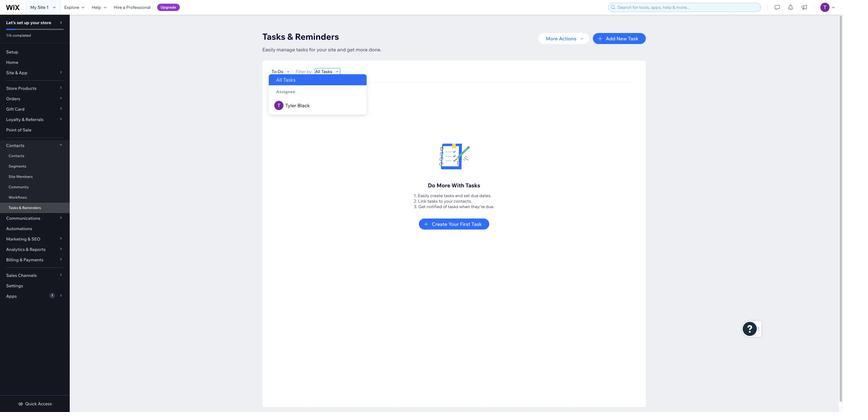 Task type: locate. For each thing, give the bounding box(es) containing it.
your right to
[[444, 199, 453, 204]]

& for site & app dropdown button
[[15, 70, 18, 76]]

more left actions
[[546, 36, 558, 42]]

1 down settings link
[[51, 294, 53, 298]]

store products button
[[0, 83, 70, 94]]

0 horizontal spatial task
[[472, 221, 482, 227]]

site members link
[[0, 172, 70, 182]]

more up create
[[437, 182, 451, 189]]

1. easily create tasks and set due dates. 2. link tasks to your contacts. 3. get notified of tasks when they're due.
[[414, 193, 495, 210]]

1 horizontal spatial 1
[[51, 294, 53, 298]]

do left "filter"
[[278, 69, 284, 74]]

get
[[347, 47, 355, 53]]

all tasks down to-do button
[[276, 77, 296, 83]]

1 horizontal spatial task
[[629, 36, 639, 42]]

of right to
[[443, 204, 447, 210]]

1 vertical spatial 1
[[51, 294, 53, 298]]

do more with tasks
[[428, 182, 481, 189]]

1 right my
[[47, 5, 49, 10]]

analytics & reports button
[[0, 245, 70, 255]]

easily manage tasks for your site and get more done.
[[263, 47, 382, 53]]

1 vertical spatial all
[[276, 77, 282, 83]]

and left get on the top of page
[[338, 47, 346, 53]]

contacts down point of sale at the left top
[[6, 143, 24, 148]]

0 horizontal spatial all
[[276, 77, 282, 83]]

new
[[617, 36, 628, 42]]

sales channels button
[[0, 271, 70, 281]]

your inside 1. easily create tasks and set due dates. 2. link tasks to your contacts. 3. get notified of tasks when they're due.
[[444, 199, 453, 204]]

help
[[92, 5, 101, 10]]

task inside "button"
[[472, 221, 482, 227]]

1 vertical spatial task
[[472, 221, 482, 227]]

tasks & reminders
[[263, 31, 339, 42], [9, 206, 41, 210]]

tasks
[[263, 31, 286, 42], [322, 69, 333, 74], [283, 77, 296, 83], [466, 182, 481, 189], [9, 206, 18, 210]]

by:
[[307, 69, 313, 74]]

set left the due in the top right of the page
[[464, 193, 470, 199]]

0 vertical spatial more
[[546, 36, 558, 42]]

contacts up segments
[[9, 154, 24, 158]]

task right first
[[472, 221, 482, 227]]

task right new
[[629, 36, 639, 42]]

1 vertical spatial of
[[443, 204, 447, 210]]

with
[[452, 182, 465, 189]]

& left seo
[[28, 237, 30, 242]]

2 horizontal spatial your
[[444, 199, 453, 204]]

1 horizontal spatial tasks & reminders
[[263, 31, 339, 42]]

all
[[315, 69, 321, 74], [276, 77, 282, 83]]

1 horizontal spatial of
[[443, 204, 447, 210]]

2 vertical spatial site
[[9, 174, 15, 179]]

1 vertical spatial and
[[456, 193, 463, 199]]

automations link
[[0, 224, 70, 234]]

tasks & reminders inside tasks & reminders link
[[9, 206, 41, 210]]

easily left manage
[[263, 47, 276, 53]]

0 vertical spatial and
[[338, 47, 346, 53]]

due.
[[486, 204, 495, 210]]

1 vertical spatial set
[[464, 193, 470, 199]]

upgrade button
[[157, 4, 180, 11]]

0 horizontal spatial and
[[338, 47, 346, 53]]

contacts inside contacts link
[[9, 154, 24, 158]]

referrals
[[26, 117, 44, 122]]

set inside 1. easily create tasks and set due dates. 2. link tasks to your contacts. 3. get notified of tasks when they're due.
[[464, 193, 470, 199]]

task
[[629, 36, 639, 42], [472, 221, 482, 227]]

1 vertical spatial more
[[437, 182, 451, 189]]

0 horizontal spatial of
[[18, 127, 22, 133]]

1 horizontal spatial all tasks
[[315, 69, 333, 74]]

1 vertical spatial easily
[[418, 193, 430, 199]]

gift card
[[6, 107, 25, 112]]

1
[[47, 5, 49, 10], [51, 294, 53, 298]]

0 vertical spatial all
[[315, 69, 321, 74]]

tasks up the due in the top right of the page
[[466, 182, 481, 189]]

of left sale at the left
[[18, 127, 22, 133]]

tasks
[[296, 47, 308, 53], [444, 193, 455, 199], [428, 199, 438, 204], [448, 204, 459, 210]]

to-
[[272, 69, 278, 74]]

0 horizontal spatial do
[[278, 69, 284, 74]]

tyler black
[[286, 103, 310, 109]]

tasks down workflows
[[9, 206, 18, 210]]

& down workflows
[[19, 206, 21, 210]]

all right "by:"
[[315, 69, 321, 74]]

tasks right to
[[444, 193, 455, 199]]

site inside dropdown button
[[6, 70, 14, 76]]

loyalty & referrals
[[6, 117, 44, 122]]

card
[[15, 107, 25, 112]]

1 vertical spatial all tasks
[[276, 77, 296, 83]]

0 vertical spatial reminders
[[295, 31, 339, 42]]

& inside popup button
[[20, 257, 22, 263]]

communications
[[6, 216, 40, 221]]

& inside dropdown button
[[26, 247, 29, 253]]

0 vertical spatial task
[[629, 36, 639, 42]]

products
[[18, 86, 36, 91]]

your
[[30, 20, 40, 25], [317, 47, 327, 53], [444, 199, 453, 204]]

2 vertical spatial your
[[444, 199, 453, 204]]

0 horizontal spatial more
[[437, 182, 451, 189]]

0 vertical spatial your
[[30, 20, 40, 25]]

tasks & reminders up for
[[263, 31, 339, 42]]

site right my
[[38, 5, 46, 10]]

of inside 1. easily create tasks and set due dates. 2. link tasks to your contacts. 3. get notified of tasks when they're due.
[[443, 204, 447, 210]]

contacts
[[6, 143, 24, 148], [9, 154, 24, 158]]

set left the 'up'
[[17, 20, 23, 25]]

site
[[38, 5, 46, 10], [6, 70, 14, 76], [9, 174, 15, 179]]

1 horizontal spatial do
[[428, 182, 436, 189]]

2.
[[414, 199, 418, 204]]

1 horizontal spatial more
[[546, 36, 558, 42]]

my
[[30, 5, 37, 10]]

tasks & reminders link
[[0, 203, 70, 213]]

setup link
[[0, 47, 70, 57]]

and
[[338, 47, 346, 53], [456, 193, 463, 199]]

all tasks option
[[269, 74, 367, 85]]

easily right '1.'
[[418, 193, 430, 199]]

loyalty
[[6, 117, 21, 122]]

professional
[[126, 5, 151, 10]]

0 vertical spatial do
[[278, 69, 284, 74]]

loyalty & referrals button
[[0, 114, 70, 125]]

0 horizontal spatial set
[[17, 20, 23, 25]]

1 vertical spatial tasks & reminders
[[9, 206, 41, 210]]

& right loyalty
[[22, 117, 25, 122]]

Search for tools, apps, help & more... field
[[616, 3, 760, 12]]

settings link
[[0, 281, 70, 291]]

0 vertical spatial set
[[17, 20, 23, 25]]

your inside "sidebar" element
[[30, 20, 40, 25]]

and down the with on the top right
[[456, 193, 463, 199]]

quick
[[25, 402, 37, 407]]

tasks inside 'option'
[[283, 77, 296, 83]]

& left the app
[[15, 70, 18, 76]]

1 vertical spatial contacts
[[9, 154, 24, 158]]

app
[[19, 70, 27, 76]]

1 vertical spatial do
[[428, 182, 436, 189]]

site & app
[[6, 70, 27, 76]]

1 horizontal spatial all
[[315, 69, 321, 74]]

workflows
[[9, 195, 27, 200]]

all tasks for all tasks button
[[315, 69, 333, 74]]

site for site & app
[[6, 70, 14, 76]]

0 horizontal spatial tasks & reminders
[[9, 206, 41, 210]]

site down 'home' at the left
[[6, 70, 14, 76]]

& for the analytics & reports dropdown button
[[26, 247, 29, 253]]

tyler black image
[[275, 101, 284, 110]]

1 horizontal spatial reminders
[[295, 31, 339, 42]]

sidebar element
[[0, 15, 70, 413]]

0 horizontal spatial 1
[[47, 5, 49, 10]]

reminders up for
[[295, 31, 339, 42]]

add new task button
[[594, 33, 646, 44]]

tasks down to-do button
[[283, 77, 296, 83]]

easily
[[263, 47, 276, 53], [418, 193, 430, 199]]

your right for
[[317, 47, 327, 53]]

1/6
[[6, 33, 12, 38]]

all tasks right "by:"
[[315, 69, 333, 74]]

0 vertical spatial all tasks
[[315, 69, 333, 74]]

all tasks inside all tasks 'option'
[[276, 77, 296, 83]]

0 vertical spatial contacts
[[6, 143, 24, 148]]

0 horizontal spatial all tasks
[[276, 77, 296, 83]]

0 vertical spatial of
[[18, 127, 22, 133]]

site members
[[9, 174, 33, 179]]

more
[[546, 36, 558, 42], [437, 182, 451, 189]]

& for "loyalty & referrals" dropdown button
[[22, 117, 25, 122]]

my site 1
[[30, 5, 49, 10]]

1 vertical spatial your
[[317, 47, 327, 53]]

0 horizontal spatial your
[[30, 20, 40, 25]]

members
[[16, 174, 33, 179]]

filter
[[296, 69, 306, 74]]

all down to-do
[[276, 77, 282, 83]]

all tasks for all tasks 'option'
[[276, 77, 296, 83]]

& left reports
[[26, 247, 29, 253]]

site down segments
[[9, 174, 15, 179]]

1 vertical spatial reminders
[[22, 206, 41, 210]]

0 horizontal spatial easily
[[263, 47, 276, 53]]

do up create
[[428, 182, 436, 189]]

1 horizontal spatial and
[[456, 193, 463, 199]]

payments
[[23, 257, 43, 263]]

reminders down the workflows link
[[22, 206, 41, 210]]

access
[[38, 402, 52, 407]]

to-do
[[272, 69, 284, 74]]

first
[[460, 221, 471, 227]]

sales
[[6, 273, 17, 279]]

0 vertical spatial 1
[[47, 5, 49, 10]]

to-do button
[[272, 69, 291, 74]]

when
[[460, 204, 471, 210]]

contacts button
[[0, 140, 70, 151]]

& right the billing
[[20, 257, 22, 263]]

task inside button
[[629, 36, 639, 42]]

link
[[419, 199, 427, 204]]

set
[[17, 20, 23, 25], [464, 193, 470, 199]]

setup
[[6, 49, 18, 55]]

contacts inside contacts popup button
[[6, 143, 24, 148]]

1 vertical spatial site
[[6, 70, 14, 76]]

0 horizontal spatial reminders
[[22, 206, 41, 210]]

your right the 'up'
[[30, 20, 40, 25]]

1 horizontal spatial easily
[[418, 193, 430, 199]]

tasks inside "sidebar" element
[[9, 206, 18, 210]]

1 horizontal spatial set
[[464, 193, 470, 199]]

upgrade
[[161, 5, 176, 9]]

1/6 completed
[[6, 33, 31, 38]]

all inside 'option'
[[276, 77, 282, 83]]

to
[[439, 199, 443, 204]]

reminders
[[295, 31, 339, 42], [22, 206, 41, 210]]

list box
[[269, 74, 367, 115]]

tasks & reminders up the communications
[[9, 206, 41, 210]]



Task type: describe. For each thing, give the bounding box(es) containing it.
hire
[[114, 5, 122, 10]]

1 horizontal spatial your
[[317, 47, 327, 53]]

& up manage
[[288, 31, 293, 42]]

your
[[449, 221, 459, 227]]

a
[[123, 5, 125, 10]]

marketing & seo
[[6, 237, 40, 242]]

billing & payments
[[6, 257, 43, 263]]

quick access button
[[18, 402, 52, 407]]

tasks up manage
[[263, 31, 286, 42]]

tasks right "by:"
[[322, 69, 333, 74]]

& for "billing & payments" popup button
[[20, 257, 22, 263]]

1 inside "sidebar" element
[[51, 294, 53, 298]]

site
[[328, 47, 336, 53]]

more actions button
[[539, 33, 590, 44]]

sales channels
[[6, 273, 37, 279]]

site for site members
[[9, 174, 15, 179]]

assignee
[[276, 89, 295, 95]]

reminders inside "sidebar" element
[[22, 206, 41, 210]]

contacts.
[[454, 199, 472, 204]]

hire a professional
[[114, 5, 151, 10]]

add
[[606, 36, 616, 42]]

tasks left to
[[428, 199, 438, 204]]

quick access
[[25, 402, 52, 407]]

store
[[41, 20, 51, 25]]

point of sale
[[6, 127, 31, 133]]

& for marketing & seo dropdown button
[[28, 237, 30, 242]]

channels
[[18, 273, 37, 279]]

contacts for contacts link
[[9, 154, 24, 158]]

0 vertical spatial tasks & reminders
[[263, 31, 339, 42]]

hire a professional link
[[110, 0, 154, 15]]

0 vertical spatial site
[[38, 5, 46, 10]]

analytics
[[6, 247, 25, 253]]

actions
[[559, 36, 577, 42]]

gift card button
[[0, 104, 70, 114]]

notified
[[427, 204, 442, 210]]

and inside 1. easily create tasks and set due dates. 2. link tasks to your contacts. 3. get notified of tasks when they're due.
[[456, 193, 463, 199]]

of inside "sidebar" element
[[18, 127, 22, 133]]

settings
[[6, 283, 23, 289]]

point
[[6, 127, 17, 133]]

seo
[[31, 237, 40, 242]]

3.
[[414, 204, 418, 210]]

create
[[431, 193, 443, 199]]

help button
[[88, 0, 110, 15]]

all for all tasks button
[[315, 69, 321, 74]]

community link
[[0, 182, 70, 193]]

let's
[[6, 20, 16, 25]]

tasks left for
[[296, 47, 308, 53]]

set inside "sidebar" element
[[17, 20, 23, 25]]

& for tasks & reminders link
[[19, 206, 21, 210]]

manage
[[277, 47, 295, 53]]

create your first task
[[432, 221, 482, 227]]

segments link
[[0, 161, 70, 172]]

orders
[[6, 96, 20, 102]]

store
[[6, 86, 17, 91]]

let's set up your store
[[6, 20, 51, 25]]

contacts link
[[0, 151, 70, 161]]

due
[[471, 193, 479, 199]]

more
[[356, 47, 368, 53]]

apps
[[6, 294, 17, 299]]

orders button
[[0, 94, 70, 104]]

contacts for contacts popup button
[[6, 143, 24, 148]]

tasks left when
[[448, 204, 459, 210]]

filter by:
[[296, 69, 313, 74]]

billing
[[6, 257, 19, 263]]

easily inside 1. easily create tasks and set due dates. 2. link tasks to your contacts. 3. get notified of tasks when they're due.
[[418, 193, 430, 199]]

store products
[[6, 86, 36, 91]]

for
[[309, 47, 316, 53]]

add new task
[[606, 36, 639, 42]]

automations
[[6, 226, 32, 232]]

list box containing all tasks
[[269, 74, 367, 115]]

up
[[24, 20, 29, 25]]

1.
[[414, 193, 417, 199]]

home
[[6, 60, 18, 65]]

home link
[[0, 57, 70, 68]]

reports
[[30, 247, 46, 253]]

sale
[[23, 127, 31, 133]]

create
[[432, 221, 448, 227]]

communications button
[[0, 213, 70, 224]]

0 vertical spatial easily
[[263, 47, 276, 53]]

create your first task button
[[419, 219, 490, 230]]

completed
[[12, 33, 31, 38]]

done.
[[369, 47, 382, 53]]

tyler
[[286, 103, 297, 109]]

all for all tasks 'option'
[[276, 77, 282, 83]]

marketing
[[6, 237, 27, 242]]

gift
[[6, 107, 14, 112]]

workflows link
[[0, 193, 70, 203]]

get
[[419, 204, 426, 210]]

more inside button
[[546, 36, 558, 42]]



Task type: vqa. For each thing, say whether or not it's contained in the screenshot.
the leftmost your
yes



